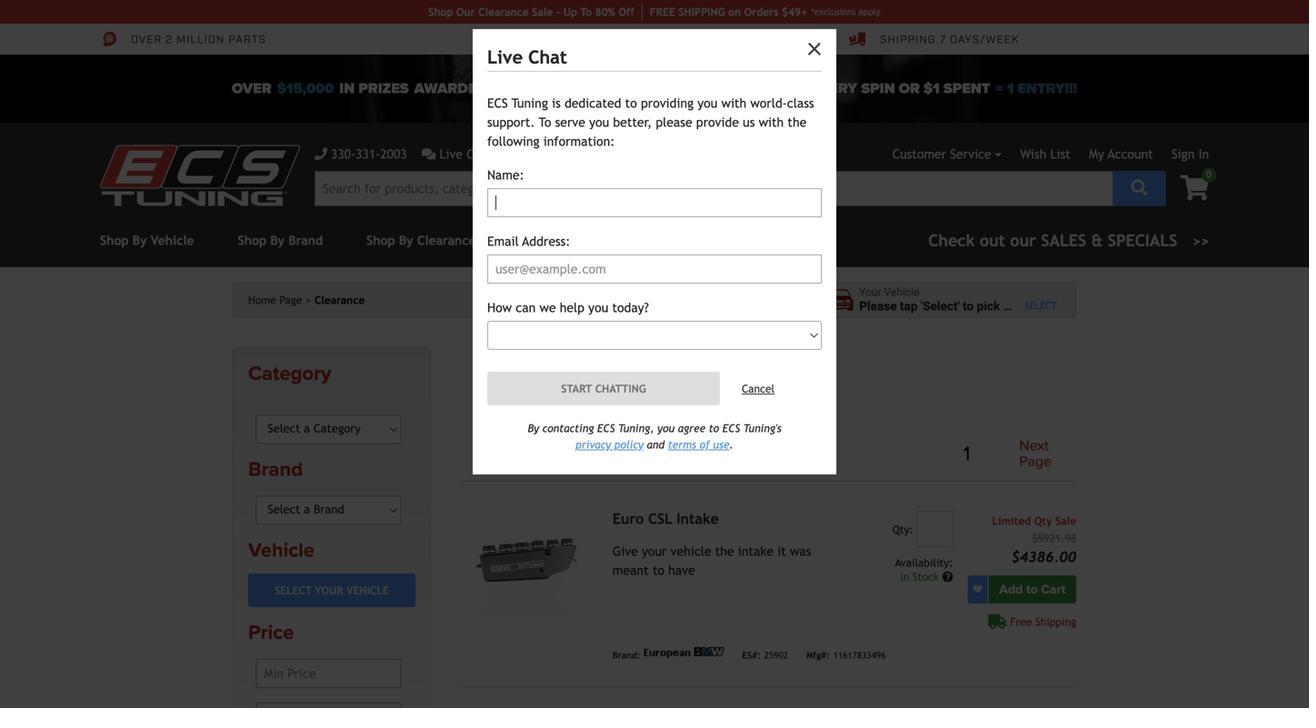 Task type: vqa. For each thing, say whether or not it's contained in the screenshot.
rightmost E36
no



Task type: describe. For each thing, give the bounding box(es) containing it.
shop our clearance sale - up to 80% off link
[[429, 4, 643, 20]]

parts
[[228, 33, 266, 47]]

have
[[669, 564, 696, 578]]

class
[[788, 96, 815, 111]]

enthusiast built link
[[850, 31, 991, 47]]

$49+
[[782, 5, 808, 18]]

=
[[996, 80, 1004, 97]]

1 inside paginated product list navigation navigation
[[964, 442, 971, 466]]

question circle image
[[943, 572, 954, 583]]

vehicle inside give your vehicle the intake it was meant to have
[[671, 545, 712, 559]]

my account link
[[1090, 147, 1154, 161]]

1 link
[[953, 440, 982, 469]]

qty:
[[893, 524, 914, 536]]

how
[[488, 301, 512, 315]]

million
[[177, 33, 225, 47]]

Min Price number field
[[256, 660, 401, 689]]

'select'
[[921, 299, 960, 314]]

to inside ecs tuning is dedicated to providing you with world-class support. to serve you better, please provide us with the following information:
[[539, 115, 552, 130]]

sign in link
[[1172, 147, 1210, 161]]

&
[[1092, 231, 1104, 250]]

us
[[743, 115, 755, 130]]

search image
[[1132, 180, 1148, 196]]

information:
[[544, 134, 615, 149]]

clearance left email
[[417, 233, 476, 248]]

*exclusions
[[812, 6, 856, 17]]

please
[[860, 299, 897, 314]]

phone image
[[315, 148, 327, 161]]

0 horizontal spatial sale
[[532, 5, 553, 18]]

better,
[[613, 115, 652, 130]]

by for brand
[[270, 233, 285, 248]]

to inside by contacting ecs tuning, you agree to ecs tuning's privacy policy and terms of use .
[[709, 422, 720, 435]]

price for price match guarantee
[[131, 33, 166, 47]]

page for home
[[280, 294, 302, 307]]

over 2 million parts
[[131, 33, 266, 47]]

331-
[[356, 147, 381, 161]]

.
[[730, 438, 734, 451]]

11617833496
[[834, 650, 886, 661]]

email address:
[[488, 234, 571, 249]]

0
[[1207, 169, 1213, 180]]

-
[[557, 5, 561, 18]]

you down dedicated
[[590, 115, 610, 130]]

add to cart
[[1000, 582, 1066, 598]]

you inside by contacting ecs tuning, you agree to ecs tuning's privacy policy and terms of use .
[[658, 422, 675, 435]]

csl
[[649, 511, 673, 528]]

was
[[791, 545, 812, 559]]

shipping 7 days/week
[[881, 33, 1020, 47]]

how can we help you today?
[[488, 301, 649, 315]]

25902
[[765, 650, 789, 661]]

1 vertical spatial brand
[[248, 458, 303, 482]]

list
[[1051, 147, 1071, 161]]

0 horizontal spatial with
[[722, 96, 747, 111]]

ecs tuning is dedicated to providing you with world-class support. to serve you better, please provide us with the following information:
[[488, 96, 815, 149]]

address:
[[523, 234, 571, 249]]

vehicle inside your vehicle please tap 'select' to pick a vehicle
[[1014, 299, 1053, 314]]

your for give
[[642, 545, 667, 559]]

select your vehicle link
[[248, 574, 416, 608]]

wish
[[1021, 147, 1047, 161]]

meant
[[613, 564, 649, 578]]

start chatting
[[561, 383, 647, 395]]

330-331-2003 link
[[315, 145, 407, 164]]

your vehicle please tap 'select' to pick a vehicle
[[860, 286, 1053, 314]]

can
[[516, 301, 536, 315]]

privacy
[[576, 438, 611, 451]]

$15,000
[[277, 80, 334, 97]]

Search text field
[[315, 171, 1114, 207]]

terms of use link
[[668, 438, 730, 451]]

is
[[552, 96, 561, 111]]

0 vertical spatial to
[[581, 5, 592, 18]]

clearance right home page link
[[315, 294, 365, 307]]

following
[[488, 134, 540, 149]]

330-331-2003
[[331, 147, 407, 161]]

shop for shop by brand
[[238, 233, 267, 248]]

es#25902 - 11617833496 - euro csl intake - give your vehicle the intake it was meant to have - genuine european bmw - bmw image
[[460, 511, 598, 615]]

brand:
[[613, 650, 641, 661]]

up
[[564, 5, 578, 18]]

the inside give your vehicle the intake it was meant to have
[[716, 545, 735, 559]]

chat for "live chat" 'document'
[[529, 46, 567, 68]]

intake
[[738, 545, 774, 559]]

2 horizontal spatial ecs
[[723, 422, 741, 435]]

account
[[1108, 147, 1154, 161]]

it
[[778, 545, 787, 559]]

give
[[613, 545, 638, 559]]

price match guarantee
[[131, 33, 284, 47]]

category
[[248, 362, 331, 386]]

by inside by contacting ecs tuning, you agree to ecs tuning's privacy policy and terms of use .
[[528, 422, 540, 435]]

live chat for live chat link
[[440, 147, 493, 161]]

serve
[[556, 115, 586, 130]]

shipping 7 days/week link
[[850, 31, 1020, 47]]

sale inside limited qty sale $5921.98 $4386.00
[[1056, 515, 1077, 528]]

qty
[[1035, 515, 1053, 528]]

0 vertical spatial shipping
[[881, 33, 937, 47]]

built
[[958, 33, 991, 47]]

ecs tuning 'spin to win' contest logo image
[[547, 62, 763, 107]]

select your vehicle
[[275, 584, 389, 597]]

off
[[619, 5, 635, 18]]

sales & specials
[[1042, 231, 1178, 250]]

to inside give your vehicle the intake it was meant to have
[[653, 564, 665, 578]]

shop by brand
[[238, 233, 323, 248]]

vehicle inside select your vehicle link
[[347, 584, 389, 597]]

wish list
[[1021, 147, 1071, 161]]

specials
[[1109, 231, 1178, 250]]

price for price
[[248, 621, 294, 645]]

name:
[[488, 168, 525, 182]]

today?
[[613, 301, 649, 315]]

Your Name text field
[[488, 188, 822, 217]]

live chat dialog
[[0, 0, 1310, 709]]

providing
[[641, 96, 694, 111]]

limited qty sale $5921.98 $4386.00
[[993, 515, 1077, 566]]

pick
[[977, 299, 1001, 314]]

sign in
[[1172, 147, 1210, 161]]

shop our clearance sale - up to 80% off
[[429, 5, 635, 18]]

use
[[714, 438, 730, 451]]

tuning
[[512, 96, 548, 111]]

sales & specials link
[[929, 228, 1210, 253]]

ecs inside ecs tuning is dedicated to providing you with world-class support. to serve you better, please provide us with the following information:
[[488, 96, 508, 111]]

stock
[[913, 571, 940, 584]]



Task type: locate. For each thing, give the bounding box(es) containing it.
and
[[647, 438, 665, 451]]

apply
[[859, 6, 881, 17]]

330-
[[331, 147, 356, 161]]

0 horizontal spatial to
[[539, 115, 552, 130]]

next
[[1020, 438, 1049, 455]]

with up us
[[722, 96, 747, 111]]

cart
[[1042, 582, 1066, 598]]

1 vertical spatial to
[[539, 115, 552, 130]]

1 horizontal spatial shop
[[367, 233, 395, 248]]

free
[[650, 5, 676, 18]]

by for clearance
[[399, 233, 414, 248]]

2 horizontal spatial by
[[528, 422, 540, 435]]

shop by clearance
[[367, 233, 476, 248]]

add
[[1000, 582, 1024, 598]]

1 horizontal spatial with
[[759, 115, 784, 130]]

0 horizontal spatial in
[[901, 571, 910, 584]]

1 vertical spatial your
[[315, 584, 343, 597]]

my
[[1090, 147, 1105, 161]]

0 vertical spatial price
[[131, 33, 166, 47]]

1 horizontal spatial select
[[1026, 300, 1057, 311]]

0 vertical spatial brand
[[289, 233, 323, 248]]

0 vertical spatial vehicle
[[885, 286, 920, 299]]

shipping left 7
[[881, 33, 937, 47]]

chat
[[529, 46, 567, 68], [467, 147, 493, 161]]

live down shop our clearance sale - up to 80% off
[[488, 46, 523, 68]]

0 vertical spatial select
[[1026, 300, 1057, 311]]

home
[[248, 294, 276, 307]]

1 vertical spatial vehicle
[[671, 545, 712, 559]]

0 vertical spatial sale
[[532, 5, 553, 18]]

to
[[581, 5, 592, 18], [539, 115, 552, 130]]

give your vehicle the intake it was meant to have
[[613, 545, 812, 578]]

ship
[[679, 5, 701, 18]]

ecs up support.
[[488, 96, 508, 111]]

shipping down cart
[[1036, 616, 1077, 629]]

1 vertical spatial live
[[440, 147, 463, 161]]

provide
[[697, 115, 739, 130]]

page up qty
[[1020, 454, 1053, 471]]

email
[[488, 234, 519, 249]]

1 horizontal spatial ecs
[[598, 422, 615, 435]]

by contacting ecs tuning, you agree to ecs tuning's privacy policy and terms of use .
[[528, 422, 782, 451]]

live for "live chat" 'document'
[[488, 46, 523, 68]]

tap
[[901, 299, 918, 314]]

7
[[940, 33, 947, 47]]

0 vertical spatial the
[[788, 115, 807, 130]]

please
[[656, 115, 693, 130]]

0 vertical spatial page
[[280, 294, 302, 307]]

live for live chat link
[[440, 147, 463, 161]]

in stock
[[901, 571, 943, 584]]

1 horizontal spatial price
[[248, 621, 294, 645]]

0 horizontal spatial shipping
[[881, 33, 937, 47]]

1 vertical spatial price
[[248, 621, 294, 645]]

1 horizontal spatial to
[[581, 5, 592, 18]]

shop
[[429, 5, 453, 18], [238, 233, 267, 248], [367, 233, 395, 248]]

in
[[1199, 147, 1210, 161], [901, 571, 910, 584]]

sign
[[1172, 147, 1196, 161]]

live
[[488, 46, 523, 68], [440, 147, 463, 161]]

0 horizontal spatial vehicle
[[248, 539, 315, 563]]

sales
[[1042, 231, 1087, 250]]

by up home page link
[[270, 233, 285, 248]]

1 right =
[[1008, 80, 1015, 97]]

to right add
[[1027, 582, 1039, 598]]

shop down 330-331-2003
[[367, 233, 395, 248]]

the inside ecs tuning is dedicated to providing you with world-class support. to serve you better, please provide us with the following information:
[[788, 115, 807, 130]]

1 vertical spatial 1
[[964, 442, 971, 466]]

0 horizontal spatial your
[[315, 584, 343, 597]]

the down class
[[788, 115, 807, 130]]

the left intake
[[716, 545, 735, 559]]

2 horizontal spatial shop
[[429, 5, 453, 18]]

0 horizontal spatial page
[[280, 294, 302, 307]]

0 horizontal spatial select
[[275, 584, 312, 597]]

by left contacting
[[528, 422, 540, 435]]

1 vertical spatial in
[[901, 571, 910, 584]]

comments image
[[422, 148, 436, 161]]

start chatting button
[[488, 372, 720, 406]]

0 horizontal spatial ecs
[[488, 96, 508, 111]]

you up 'provide'
[[698, 96, 718, 111]]

live chat for "live chat" 'document'
[[488, 46, 567, 68]]

1 horizontal spatial live
[[488, 46, 523, 68]]

live chat inside live chat link
[[440, 147, 493, 161]]

shop by brand link
[[238, 233, 323, 248]]

your
[[860, 286, 882, 299]]

1 vertical spatial with
[[759, 115, 784, 130]]

tuning,
[[619, 422, 655, 435]]

euro csl intake
[[613, 511, 719, 528]]

0 vertical spatial chat
[[529, 46, 567, 68]]

2 horizontal spatial vehicle
[[885, 286, 920, 299]]

live chat document
[[473, 29, 837, 475]]

0 vertical spatial live chat
[[488, 46, 567, 68]]

ping
[[701, 5, 726, 18]]

0 vertical spatial live
[[488, 46, 523, 68]]

tuning's
[[744, 422, 782, 435]]

1 horizontal spatial in
[[1199, 147, 1210, 161]]

1 vertical spatial live chat
[[440, 147, 493, 161]]

1 left next
[[964, 442, 971, 466]]

world-
[[751, 96, 788, 111]]

price left match on the top
[[131, 33, 166, 47]]

enthusiast
[[881, 33, 954, 47]]

*exclusions apply link
[[812, 5, 881, 19]]

paginated product list navigation navigation
[[602, 435, 1077, 474]]

1 horizontal spatial chat
[[529, 46, 567, 68]]

page for next
[[1020, 454, 1053, 471]]

to left pick
[[963, 299, 974, 314]]

$4386.00
[[1012, 549, 1077, 566]]

to inside 'button'
[[1027, 582, 1039, 598]]

in left stock
[[901, 571, 910, 584]]

price up min price "number field"
[[248, 621, 294, 645]]

live chat down shop our clearance sale - up to 80% off
[[488, 46, 567, 68]]

1 vertical spatial page
[[1020, 454, 1053, 471]]

by down 2003
[[399, 233, 414, 248]]

your for select
[[315, 584, 343, 597]]

help
[[560, 301, 585, 315]]

select for 'select' link at the top right
[[1026, 300, 1057, 311]]

0 horizontal spatial by
[[270, 233, 285, 248]]

$5921.98
[[1033, 532, 1077, 545]]

to up use
[[709, 422, 720, 435]]

0 horizontal spatial price
[[131, 33, 166, 47]]

enthusiast built
[[881, 33, 991, 47]]

to inside your vehicle please tap 'select' to pick a vehicle
[[963, 299, 974, 314]]

1 vertical spatial the
[[716, 545, 735, 559]]

live chat right comments icon
[[440, 147, 493, 161]]

match
[[169, 33, 210, 47]]

price inside the price match guarantee link
[[131, 33, 166, 47]]

mfg#:
[[807, 650, 830, 661]]

sale left -
[[532, 5, 553, 18]]

you
[[698, 96, 718, 111], [590, 115, 610, 130], [589, 301, 609, 315], [658, 422, 675, 435]]

to up better,
[[626, 96, 637, 111]]

in right 'sign'
[[1199, 147, 1210, 161]]

select
[[1026, 300, 1057, 311], [275, 584, 312, 597]]

shop for shop our clearance sale - up to 80% off
[[429, 5, 453, 18]]

home page link
[[248, 294, 311, 307]]

es#:
[[743, 650, 761, 661]]

user@example.com email field
[[488, 255, 822, 284]]

1 horizontal spatial vehicle
[[1014, 299, 1053, 314]]

clearance up agree
[[602, 353, 755, 393]]

our
[[457, 5, 475, 18]]

1 vertical spatial sale
[[1056, 515, 1077, 528]]

2 vertical spatial vehicle
[[347, 584, 389, 597]]

Max Price number field
[[256, 703, 401, 709]]

sale up $5921.98
[[1056, 515, 1077, 528]]

0 vertical spatial with
[[722, 96, 747, 111]]

live right comments icon
[[440, 147, 463, 161]]

1 horizontal spatial page
[[1020, 454, 1053, 471]]

page inside paginated product list navigation navigation
[[1020, 454, 1053, 471]]

vehicle up the have
[[671, 545, 712, 559]]

vehicle inside your vehicle please tap 'select' to pick a vehicle
[[885, 286, 920, 299]]

vehicle right "a"
[[1014, 299, 1053, 314]]

None number field
[[917, 511, 954, 548]]

live inside 'document'
[[488, 46, 523, 68]]

0 vertical spatial in
[[1199, 147, 1210, 161]]

live chat
[[488, 46, 567, 68], [440, 147, 493, 161]]

over 2 million parts link
[[100, 31, 266, 47]]

chat down -
[[529, 46, 567, 68]]

1 horizontal spatial vehicle
[[347, 584, 389, 597]]

your up min price "number field"
[[315, 584, 343, 597]]

1 horizontal spatial shipping
[[1036, 616, 1077, 629]]

0 horizontal spatial vehicle
[[671, 545, 712, 559]]

shipping
[[881, 33, 937, 47], [1036, 616, 1077, 629]]

select right "a"
[[1026, 300, 1057, 311]]

next page
[[1020, 438, 1053, 471]]

clearance inside shop our clearance sale - up to 80% off link
[[479, 5, 529, 18]]

mfg#: 11617833496
[[807, 650, 886, 661]]

ecs up privacy policy link
[[598, 422, 615, 435]]

live chat inside "live chat" 'document'
[[488, 46, 567, 68]]

1 horizontal spatial the
[[788, 115, 807, 130]]

you up and
[[658, 422, 675, 435]]

0 horizontal spatial the
[[716, 545, 735, 559]]

1 horizontal spatial by
[[399, 233, 414, 248]]

clearance right our
[[479, 5, 529, 18]]

page right home
[[280, 294, 302, 307]]

add to cart button
[[989, 576, 1077, 604]]

orders
[[745, 5, 779, 18]]

your right give
[[642, 545, 667, 559]]

genuine european bmw - corporate logo image
[[644, 648, 725, 659]]

shop by clearance link
[[367, 233, 476, 248]]

0 vertical spatial your
[[642, 545, 667, 559]]

0 horizontal spatial chat
[[467, 147, 493, 161]]

to left the have
[[653, 564, 665, 578]]

1 horizontal spatial your
[[642, 545, 667, 559]]

my account
[[1090, 147, 1154, 161]]

select for select your vehicle
[[275, 584, 312, 597]]

shop up home
[[238, 233, 267, 248]]

your inside give your vehicle the intake it was meant to have
[[642, 545, 667, 559]]

availability:
[[896, 557, 954, 570]]

shop left our
[[429, 5, 453, 18]]

to right up
[[581, 5, 592, 18]]

0 horizontal spatial live
[[440, 147, 463, 161]]

with down the world-
[[759, 115, 784, 130]]

sale
[[532, 5, 553, 18], [1056, 515, 1077, 528]]

contacting
[[543, 422, 594, 435]]

free ship ping on orders $49+ *exclusions apply
[[650, 5, 881, 18]]

policy
[[615, 438, 644, 451]]

page
[[280, 294, 302, 307], [1020, 454, 1053, 471]]

select up min price "number field"
[[275, 584, 312, 597]]

to down tuning
[[539, 115, 552, 130]]

1 vertical spatial chat
[[467, 147, 493, 161]]

2003
[[381, 147, 407, 161]]

to
[[626, 96, 637, 111], [963, 299, 974, 314], [709, 422, 720, 435], [653, 564, 665, 578], [1027, 582, 1039, 598]]

ecs tuning image
[[100, 145, 300, 206]]

privacy policy link
[[576, 438, 644, 451]]

to inside ecs tuning is dedicated to providing you with world-class support. to serve you better, please provide us with the following information:
[[626, 96, 637, 111]]

we
[[540, 301, 556, 315]]

0 vertical spatial 1
[[1008, 80, 1015, 97]]

1 horizontal spatial sale
[[1056, 515, 1077, 528]]

1 vertical spatial vehicle
[[248, 539, 315, 563]]

limited
[[993, 515, 1032, 528]]

you right help
[[589, 301, 609, 315]]

= 1 entry!!!
[[996, 80, 1078, 97]]

wish list link
[[1021, 147, 1071, 161]]

0 horizontal spatial 1
[[964, 442, 971, 466]]

the
[[788, 115, 807, 130], [716, 545, 735, 559]]

chat up name:
[[467, 147, 493, 161]]

on
[[729, 5, 741, 18]]

0 vertical spatial vehicle
[[1014, 299, 1053, 314]]

add to wish list image
[[974, 586, 983, 595]]

start
[[561, 383, 592, 395]]

1 vertical spatial shipping
[[1036, 616, 1077, 629]]

intake
[[677, 511, 719, 528]]

1 horizontal spatial 1
[[1008, 80, 1015, 97]]

1 vertical spatial select
[[275, 584, 312, 597]]

chat for live chat link
[[467, 147, 493, 161]]

chat inside 'document'
[[529, 46, 567, 68]]

0 horizontal spatial shop
[[238, 233, 267, 248]]

ecs up .
[[723, 422, 741, 435]]

shop for shop by clearance
[[367, 233, 395, 248]]

vehicle
[[1014, 299, 1053, 314], [671, 545, 712, 559]]



